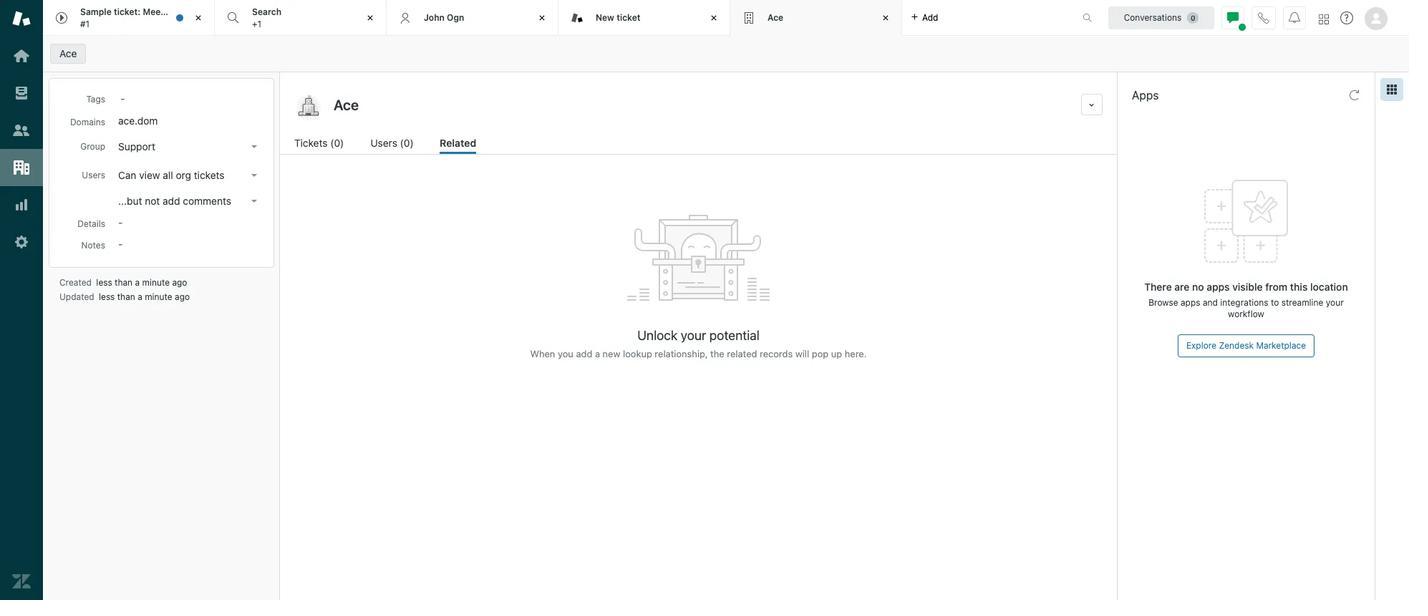 Task type: describe. For each thing, give the bounding box(es) containing it.
can
[[118, 169, 136, 181]]

potential
[[710, 328, 760, 343]]

search
[[252, 7, 282, 17]]

a inside unlock your potential when you add a new lookup relationship, the related records will pop up here.
[[595, 348, 600, 360]]

button displays agent's chat status as online. image
[[1228, 12, 1239, 23]]

notes
[[81, 240, 105, 251]]

1 vertical spatial a
[[138, 292, 142, 302]]

ace inside tab
[[768, 12, 784, 23]]

0 vertical spatial a
[[135, 277, 140, 288]]

reporting image
[[12, 196, 31, 214]]

add inside unlock your potential when you add a new lookup relationship, the related records will pop up here.
[[576, 348, 593, 360]]

john ogn tab
[[387, 0, 559, 36]]

no
[[1193, 281, 1205, 293]]

users for users (0)
[[371, 137, 397, 149]]

sample
[[80, 7, 112, 17]]

john ogn
[[424, 12, 464, 23]]

...but not add comments
[[118, 195, 231, 207]]

(0) for tickets (0)
[[330, 137, 344, 149]]

customers image
[[12, 121, 31, 140]]

tabs tab list
[[43, 0, 1068, 36]]

details
[[77, 218, 105, 229]]

can view all org tickets
[[118, 169, 225, 181]]

not
[[145, 195, 160, 207]]

location
[[1311, 281, 1349, 293]]

unlock
[[638, 328, 678, 343]]

records
[[760, 348, 793, 360]]

users (0)
[[371, 137, 414, 149]]

unlock your potential when you add a new lookup relationship, the related records will pop up here.
[[530, 328, 867, 360]]

arrow down image for can view all org tickets
[[251, 174, 257, 177]]

there
[[1145, 281, 1172, 293]]

ace inside the secondary "element"
[[59, 47, 77, 59]]

tickets
[[194, 169, 225, 181]]

john
[[424, 12, 445, 23]]

zendesk image
[[12, 572, 31, 591]]

views image
[[12, 84, 31, 102]]

1 vertical spatial less
[[99, 292, 115, 302]]

your inside there are no apps visible from this location browse apps and integrations to streamline your workflow
[[1326, 297, 1344, 308]]

tickets (0)
[[294, 137, 344, 149]]

meet
[[143, 7, 164, 17]]

updated
[[59, 292, 94, 302]]

apps image
[[1387, 84, 1398, 95]]

arrow down image for ...but not add comments
[[251, 200, 257, 203]]

conversations button
[[1109, 6, 1215, 29]]

1 close image from the left
[[191, 11, 206, 25]]

- field
[[115, 90, 262, 106]]

close image for john ogn
[[535, 11, 549, 25]]

0 vertical spatial less
[[96, 277, 112, 288]]

add inside popup button
[[923, 12, 939, 23]]

from
[[1266, 281, 1288, 293]]

add button
[[903, 0, 947, 35]]

new
[[603, 348, 621, 360]]

related
[[440, 137, 477, 149]]

related link
[[440, 135, 477, 154]]

users (0) link
[[371, 135, 416, 154]]

can view all org tickets button
[[114, 165, 263, 186]]

admin image
[[12, 233, 31, 251]]

workflow
[[1229, 309, 1265, 319]]

0 vertical spatial than
[[115, 277, 133, 288]]

integrations
[[1221, 297, 1269, 308]]

ticket inside sample ticket: meet the ticket #1
[[182, 7, 206, 17]]

main element
[[0, 0, 43, 600]]

ogn
[[447, 12, 464, 23]]

the inside sample ticket: meet the ticket #1
[[166, 7, 180, 17]]

users for users
[[82, 170, 105, 181]]

pop
[[812, 348, 829, 360]]

view
[[139, 169, 160, 181]]

comments
[[183, 195, 231, 207]]



Task type: vqa. For each thing, say whether or not it's contained in the screenshot.
workflow
yes



Task type: locate. For each thing, give the bounding box(es) containing it.
apps
[[1132, 89, 1159, 102]]

ticket
[[182, 7, 206, 17], [617, 12, 641, 23]]

1 vertical spatial apps
[[1181, 297, 1201, 308]]

0 vertical spatial arrow down image
[[251, 174, 257, 177]]

1 vertical spatial ace
[[59, 47, 77, 59]]

the
[[166, 7, 180, 17], [711, 348, 725, 360]]

close image for "new ticket" tab
[[707, 11, 721, 25]]

are
[[1175, 281, 1190, 293]]

than
[[115, 277, 133, 288], [117, 292, 135, 302]]

lookup
[[623, 348, 652, 360]]

ace
[[768, 12, 784, 23], [59, 47, 77, 59]]

minute
[[142, 277, 170, 288], [145, 292, 172, 302]]

less
[[96, 277, 112, 288], [99, 292, 115, 302]]

than right 'created'
[[115, 277, 133, 288]]

conversations
[[1124, 12, 1182, 23]]

arrow down image inside ...but not add comments "button"
[[251, 200, 257, 203]]

0 horizontal spatial ace
[[59, 47, 77, 59]]

new
[[596, 12, 615, 23]]

created
[[59, 277, 92, 288]]

2 tab from the left
[[215, 0, 387, 36]]

you
[[558, 348, 574, 360]]

will
[[796, 348, 810, 360]]

(0) left related
[[400, 137, 414, 149]]

apps down no
[[1181, 297, 1201, 308]]

1 horizontal spatial close image
[[879, 11, 893, 25]]

less right 'created'
[[96, 277, 112, 288]]

sample ticket: meet the ticket #1
[[80, 7, 206, 29]]

users down group
[[82, 170, 105, 181]]

explore zendesk marketplace
[[1187, 340, 1307, 351]]

arrow down image
[[251, 174, 257, 177], [251, 200, 257, 203]]

2 close image from the left
[[879, 11, 893, 25]]

new ticket tab
[[559, 0, 731, 36]]

secondary element
[[43, 39, 1410, 68]]

tickets
[[294, 137, 328, 149]]

zendesk
[[1219, 340, 1254, 351]]

close image inside "john ogn" tab
[[535, 11, 549, 25]]

1 vertical spatial add
[[163, 195, 180, 207]]

ago
[[172, 277, 187, 288], [175, 292, 190, 302]]

close image left new
[[535, 11, 549, 25]]

a left new
[[595, 348, 600, 360]]

ace tab
[[731, 0, 903, 36]]

(0) right tickets
[[330, 137, 344, 149]]

your up relationship,
[[681, 328, 706, 343]]

the inside unlock your potential when you add a new lookup relationship, the related records will pop up here.
[[711, 348, 725, 360]]

close image inside "new ticket" tab
[[707, 11, 721, 25]]

0 horizontal spatial the
[[166, 7, 180, 17]]

2 vertical spatial add
[[576, 348, 593, 360]]

1 tab from the left
[[43, 0, 215, 36]]

marketplace
[[1257, 340, 1307, 351]]

1 vertical spatial your
[[681, 328, 706, 343]]

zendesk products image
[[1319, 14, 1329, 24]]

apps
[[1207, 281, 1230, 293], [1181, 297, 1201, 308]]

icon_org image
[[294, 94, 323, 122]]

add
[[923, 12, 939, 23], [163, 195, 180, 207], [576, 348, 593, 360]]

up
[[831, 348, 842, 360]]

1 horizontal spatial apps
[[1207, 281, 1230, 293]]

1 horizontal spatial add
[[576, 348, 593, 360]]

ticket right meet
[[182, 7, 206, 17]]

a
[[135, 277, 140, 288], [138, 292, 142, 302], [595, 348, 600, 360]]

users
[[371, 137, 397, 149], [82, 170, 105, 181]]

1 vertical spatial the
[[711, 348, 725, 360]]

0 vertical spatial minute
[[142, 277, 170, 288]]

1 horizontal spatial ace
[[768, 12, 784, 23]]

0 horizontal spatial apps
[[1181, 297, 1201, 308]]

1 vertical spatial ago
[[175, 292, 190, 302]]

all
[[163, 169, 173, 181]]

organizations image
[[12, 158, 31, 177]]

0 horizontal spatial ticket
[[182, 7, 206, 17]]

0 vertical spatial add
[[923, 12, 939, 23]]

your down location
[[1326, 297, 1344, 308]]

2 horizontal spatial close image
[[707, 11, 721, 25]]

than right updated
[[117, 292, 135, 302]]

ace link
[[50, 44, 86, 64]]

0 vertical spatial ago
[[172, 277, 187, 288]]

tab containing sample ticket: meet the ticket
[[43, 0, 215, 36]]

close image
[[191, 11, 206, 25], [363, 11, 377, 25], [707, 11, 721, 25]]

domains
[[70, 117, 105, 128]]

arrow down image
[[251, 145, 257, 148]]

close image
[[535, 11, 549, 25], [879, 11, 893, 25]]

(0)
[[330, 137, 344, 149], [400, 137, 414, 149]]

2 (0) from the left
[[400, 137, 414, 149]]

group
[[80, 141, 105, 152]]

here.
[[845, 348, 867, 360]]

users right tickets (0) link
[[371, 137, 397, 149]]

and
[[1203, 297, 1218, 308]]

close image up the secondary "element"
[[707, 11, 721, 25]]

1 horizontal spatial users
[[371, 137, 397, 149]]

0 horizontal spatial close image
[[191, 11, 206, 25]]

0 vertical spatial the
[[166, 7, 180, 17]]

2 arrow down image from the top
[[251, 200, 257, 203]]

1 (0) from the left
[[330, 137, 344, 149]]

zendesk support image
[[12, 9, 31, 28]]

1 close image from the left
[[535, 11, 549, 25]]

3 close image from the left
[[707, 11, 721, 25]]

get started image
[[12, 47, 31, 65]]

add inside "button"
[[163, 195, 180, 207]]

2 horizontal spatial add
[[923, 12, 939, 23]]

relationship,
[[655, 348, 708, 360]]

tab
[[43, 0, 215, 36], [215, 0, 387, 36]]

None text field
[[329, 94, 1076, 115]]

your inside unlock your potential when you add a new lookup relationship, the related records will pop up here.
[[681, 328, 706, 343]]

org
[[176, 169, 191, 181]]

support button
[[114, 137, 263, 157]]

(0) for users (0)
[[400, 137, 414, 149]]

ticket inside tab
[[617, 12, 641, 23]]

search +1
[[252, 7, 282, 29]]

1 vertical spatial users
[[82, 170, 105, 181]]

browse
[[1149, 297, 1179, 308]]

...but not add comments button
[[114, 191, 263, 211]]

related
[[727, 348, 757, 360]]

1 horizontal spatial the
[[711, 348, 725, 360]]

0 vertical spatial users
[[371, 137, 397, 149]]

the left related at the bottom
[[711, 348, 725, 360]]

0 vertical spatial ace
[[768, 12, 784, 23]]

get help image
[[1341, 11, 1354, 24]]

close image left john
[[363, 11, 377, 25]]

apps up and on the right of page
[[1207, 281, 1230, 293]]

arrow down image down arrow down image at the top left of page
[[251, 174, 257, 177]]

your
[[1326, 297, 1344, 308], [681, 328, 706, 343]]

close image for tab containing search
[[363, 11, 377, 25]]

ace.dom
[[118, 115, 158, 127]]

the right meet
[[166, 7, 180, 17]]

tab containing search
[[215, 0, 387, 36]]

streamline
[[1282, 297, 1324, 308]]

0 horizontal spatial (0)
[[330, 137, 344, 149]]

this
[[1291, 281, 1308, 293]]

...but
[[118, 195, 142, 207]]

#1
[[80, 18, 90, 29]]

arrow down image inside can view all org tickets button
[[251, 174, 257, 177]]

tags
[[86, 94, 105, 105]]

0 horizontal spatial add
[[163, 195, 180, 207]]

1 arrow down image from the top
[[251, 174, 257, 177]]

1 horizontal spatial close image
[[363, 11, 377, 25]]

+1
[[252, 18, 262, 29]]

there are no apps visible from this location browse apps and integrations to streamline your workflow
[[1145, 281, 1349, 319]]

1 vertical spatial than
[[117, 292, 135, 302]]

explore zendesk marketplace button
[[1178, 335, 1315, 357]]

close image left add popup button
[[879, 11, 893, 25]]

ace right the get started icon at left top
[[59, 47, 77, 59]]

0 vertical spatial your
[[1326, 297, 1344, 308]]

support
[[118, 140, 155, 153]]

0 horizontal spatial close image
[[535, 11, 549, 25]]

0 horizontal spatial users
[[82, 170, 105, 181]]

ticket:
[[114, 7, 141, 17]]

close image right meet
[[191, 11, 206, 25]]

2 close image from the left
[[363, 11, 377, 25]]

less right updated
[[99, 292, 115, 302]]

notifications image
[[1289, 12, 1301, 23]]

a right 'created'
[[135, 277, 140, 288]]

when
[[530, 348, 555, 360]]

1 horizontal spatial ticket
[[617, 12, 641, 23]]

to
[[1271, 297, 1280, 308]]

new ticket
[[596, 12, 641, 23]]

explore
[[1187, 340, 1217, 351]]

1 horizontal spatial your
[[1326, 297, 1344, 308]]

1 horizontal spatial (0)
[[400, 137, 414, 149]]

arrow down image right comments
[[251, 200, 257, 203]]

ticket right new
[[617, 12, 641, 23]]

0 horizontal spatial your
[[681, 328, 706, 343]]

created less than a minute ago updated less than a minute ago
[[59, 277, 190, 302]]

2 vertical spatial a
[[595, 348, 600, 360]]

visible
[[1233, 281, 1263, 293]]

close image inside ace tab
[[879, 11, 893, 25]]

tickets (0) link
[[294, 135, 347, 154]]

ace up the secondary "element"
[[768, 12, 784, 23]]

1 vertical spatial minute
[[145, 292, 172, 302]]

a right updated
[[138, 292, 142, 302]]

0 vertical spatial apps
[[1207, 281, 1230, 293]]

1 vertical spatial arrow down image
[[251, 200, 257, 203]]

close image for ace
[[879, 11, 893, 25]]



